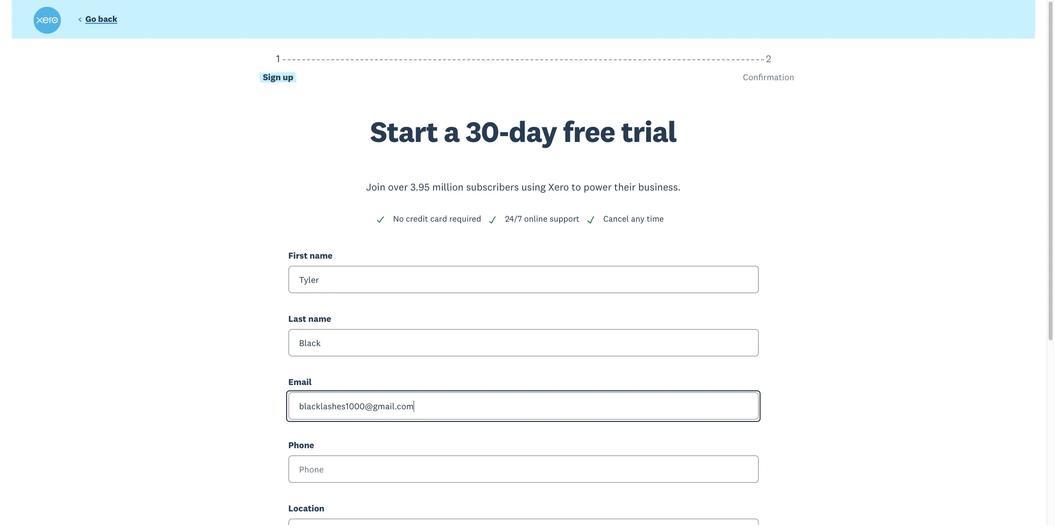 Task type: describe. For each thing, give the bounding box(es) containing it.
time
[[647, 214, 664, 225]]

join over 3.95 million subscribers using xero to power their business.
[[366, 181, 681, 194]]

start a 30-day free trial
[[370, 113, 677, 150]]

last
[[288, 314, 306, 325]]

cancel any time
[[604, 214, 664, 225]]

first name
[[288, 250, 333, 261]]

24/7
[[505, 214, 522, 225]]

included image for cancel any time
[[587, 216, 595, 224]]

go back button
[[78, 14, 117, 27]]

phone
[[288, 440, 314, 451]]

sign up
[[263, 72, 294, 83]]

no credit card required
[[393, 214, 481, 225]]

no
[[393, 214, 404, 225]]

start
[[370, 113, 438, 150]]

confirmation
[[743, 72, 795, 83]]

name for first name
[[310, 250, 333, 261]]

xero homepage image
[[33, 7, 61, 34]]

their
[[614, 181, 636, 194]]

Last name text field
[[288, 330, 759, 357]]



Task type: locate. For each thing, give the bounding box(es) containing it.
first
[[288, 250, 308, 261]]

xero
[[549, 181, 569, 194]]

required
[[449, 214, 481, 225]]

email
[[288, 377, 312, 388]]

2 included image from the left
[[488, 216, 497, 224]]

included image for 24/7 online support
[[488, 216, 497, 224]]

using
[[522, 181, 546, 194]]

name right last
[[308, 314, 331, 325]]

to
[[572, 181, 581, 194]]

included image left 24/7
[[488, 216, 497, 224]]

1 vertical spatial name
[[308, 314, 331, 325]]

start a 30-day free trial region
[[33, 52, 1014, 526]]

steps group
[[33, 52, 1014, 117]]

Email email field
[[288, 393, 759, 420]]

million
[[433, 181, 464, 194]]

name for last name
[[308, 314, 331, 325]]

3.95
[[411, 181, 430, 194]]

Phone text field
[[288, 456, 759, 484]]

last name
[[288, 314, 331, 325]]

subscribers
[[466, 181, 519, 194]]

join
[[366, 181, 386, 194]]

included image for no credit card required
[[376, 216, 385, 224]]

included image left no
[[376, 216, 385, 224]]

30-
[[466, 113, 509, 150]]

go back
[[85, 14, 117, 24]]

1 horizontal spatial included image
[[488, 216, 497, 224]]

free
[[563, 113, 615, 150]]

sign
[[263, 72, 281, 83]]

1
[[276, 52, 280, 65]]

1 included image from the left
[[376, 216, 385, 224]]

online
[[524, 214, 548, 225]]

cancel
[[604, 214, 629, 225]]

card
[[430, 214, 447, 225]]

credit
[[406, 214, 428, 225]]

go
[[85, 14, 96, 24]]

any
[[631, 214, 645, 225]]

0 horizontal spatial included image
[[376, 216, 385, 224]]

name right first
[[310, 250, 333, 261]]

24/7 online support
[[505, 214, 580, 225]]

a
[[444, 113, 460, 150]]

business.
[[639, 181, 681, 194]]

day
[[509, 113, 557, 150]]

0 vertical spatial name
[[310, 250, 333, 261]]

2
[[766, 52, 772, 65]]

included image left "cancel"
[[587, 216, 595, 224]]

over
[[388, 181, 408, 194]]

location
[[288, 504, 325, 515]]

3 included image from the left
[[587, 216, 595, 224]]

trial
[[621, 113, 677, 150]]

First name text field
[[288, 266, 759, 294]]

power
[[584, 181, 612, 194]]

2 horizontal spatial included image
[[587, 216, 595, 224]]

back
[[98, 14, 117, 24]]

support
[[550, 214, 580, 225]]

up
[[283, 72, 294, 83]]

name
[[310, 250, 333, 261], [308, 314, 331, 325]]

included image
[[376, 216, 385, 224], [488, 216, 497, 224], [587, 216, 595, 224]]



Task type: vqa. For each thing, say whether or not it's contained in the screenshot.
Join over 3.95 million subscribers using Xero to power their business.
yes



